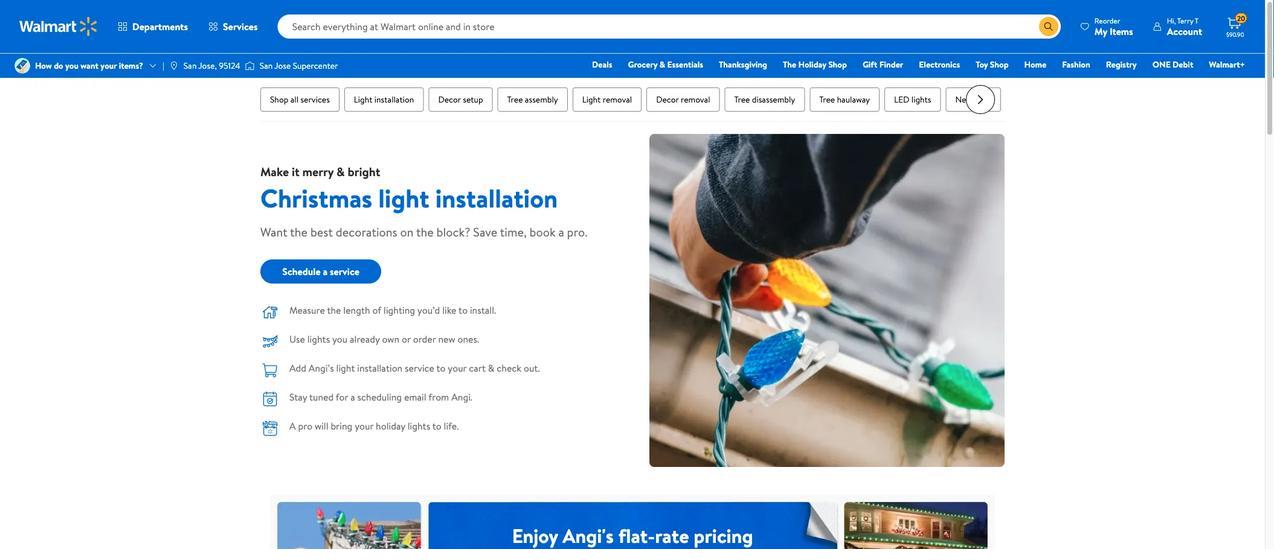 Task type: describe. For each thing, give the bounding box(es) containing it.
pricing
[[694, 523, 753, 550]]

stay tuned for a scheduling email from angi. image
[[260, 390, 280, 410]]

Search search field
[[278, 14, 1061, 39]]

light removal
[[582, 94, 632, 105]]

services
[[301, 94, 330, 105]]

light inside 'make it merry & bright christmas light installation'
[[378, 180, 429, 216]]

san jose supercenter
[[260, 60, 338, 72]]

san jose, 95124
[[184, 60, 240, 72]]

removal for decor removal
[[681, 94, 710, 105]]

want
[[260, 224, 287, 240]]

from
[[428, 391, 449, 404]]

tree haulaway
[[819, 94, 870, 105]]

installation inside 'make it merry & bright christmas light installation'
[[435, 180, 558, 216]]

led lights link
[[884, 88, 941, 112]]

departments button
[[108, 12, 198, 41]]

lights for use
[[307, 333, 330, 346]]

decor for decor setup
[[438, 94, 461, 105]]

supercenter
[[293, 60, 338, 72]]

1 vertical spatial your
[[448, 362, 467, 375]]

your for a pro will bring your holiday lights to life.
[[355, 420, 373, 433]]

time,
[[500, 224, 527, 240]]

the for length
[[327, 304, 341, 317]]

walmart+ link
[[1204, 58, 1251, 71]]

own
[[382, 333, 399, 346]]

use lights you already own or order new ones. image
[[260, 332, 280, 352]]

want
[[81, 60, 98, 72]]

pro.
[[567, 224, 587, 240]]

of
[[372, 304, 381, 317]]

gift finder
[[863, 59, 903, 70]]

tree for tree haulaway
[[819, 94, 835, 105]]

you'd
[[417, 304, 440, 317]]

walmart image
[[19, 17, 98, 36]]

you for do
[[65, 60, 78, 72]]

add angi's light installation service to your cart and check out. image
[[260, 361, 280, 381]]

scheduling
[[357, 391, 402, 404]]

it
[[292, 163, 299, 180]]

san for san jose supercenter
[[260, 60, 273, 72]]

reorder
[[1095, 15, 1120, 26]]

20
[[1237, 13, 1245, 23]]

shop inside "link"
[[270, 94, 288, 105]]

for
[[336, 391, 348, 404]]

make
[[260, 163, 289, 180]]

net
[[955, 94, 969, 105]]

cart
[[469, 362, 486, 375]]

will
[[315, 420, 328, 433]]

do
[[54, 60, 63, 72]]

registry link
[[1101, 58, 1142, 71]]

a pro will bring your holiday lights to life.
[[289, 420, 459, 433]]

you for lights
[[332, 333, 347, 346]]

services button
[[198, 12, 268, 41]]

light installation
[[354, 94, 414, 105]]

how
[[35, 60, 52, 72]]

assembly
[[525, 94, 558, 105]]

2 vertical spatial installation
[[357, 362, 402, 375]]

|
[[163, 60, 164, 72]]

lights for net
[[971, 94, 991, 105]]

enjoy angi's flat-rate pricing. brighten your holidays hassle-free image
[[270, 494, 995, 550]]

deals
[[592, 59, 612, 70]]

on
[[400, 224, 414, 240]]

tuned
[[309, 391, 334, 404]]

the holiday shop link
[[778, 58, 852, 71]]

grocery & essentials link
[[623, 58, 709, 71]]

one debit
[[1152, 59, 1193, 70]]

add
[[289, 362, 306, 375]]

book
[[530, 224, 556, 240]]

 image for san
[[169, 61, 179, 71]]

life.
[[444, 420, 459, 433]]

holiday
[[376, 420, 405, 433]]

angi's
[[563, 523, 614, 550]]

to for life.
[[432, 420, 441, 433]]

save
[[473, 224, 497, 240]]

the
[[783, 59, 796, 70]]

tree disassembly link
[[725, 88, 805, 112]]

tree assembly link
[[498, 88, 568, 112]]

christmas
[[260, 180, 372, 216]]

my
[[1095, 24, 1107, 38]]

fashion
[[1062, 59, 1090, 70]]

thanksgiving
[[719, 59, 767, 70]]

stay
[[289, 391, 307, 404]]

2 vertical spatial a
[[350, 391, 355, 404]]

already
[[350, 333, 380, 346]]

grocery
[[628, 59, 657, 70]]

light installation link
[[344, 88, 424, 112]]

grocery & essentials
[[628, 59, 703, 70]]

san for san jose, 95124
[[184, 60, 197, 72]]

a inside button
[[323, 265, 328, 278]]

lights right holiday
[[408, 420, 430, 433]]

home
[[1024, 59, 1047, 70]]

registry
[[1106, 59, 1137, 70]]

haulaway
[[837, 94, 870, 105]]

use
[[289, 333, 305, 346]]

tree for tree disassembly
[[734, 94, 750, 105]]

debit
[[1173, 59, 1193, 70]]

block?
[[437, 224, 470, 240]]

the holiday shop
[[783, 59, 847, 70]]

schedule a service
[[282, 265, 359, 278]]

angi.
[[451, 391, 472, 404]]



Task type: vqa. For each thing, say whether or not it's contained in the screenshot.
Maria
no



Task type: locate. For each thing, give the bounding box(es) containing it.
one
[[1152, 59, 1171, 70]]

2 decor from the left
[[656, 94, 679, 105]]

0 vertical spatial service
[[330, 265, 359, 278]]

schedule
[[282, 265, 321, 278]]

tree left 'assembly'
[[507, 94, 523, 105]]

service up the "email"
[[405, 362, 434, 375]]

lights right use
[[307, 333, 330, 346]]

0 horizontal spatial san
[[184, 60, 197, 72]]

you right do
[[65, 60, 78, 72]]

a left the pro. at the left top of the page
[[558, 224, 564, 240]]

bring
[[331, 420, 352, 433]]

disassembly
[[752, 94, 795, 105]]

length
[[343, 304, 370, 317]]

0 horizontal spatial  image
[[14, 58, 30, 74]]

electronics
[[919, 59, 960, 70]]

angi's
[[309, 362, 334, 375]]

0 vertical spatial to
[[459, 304, 468, 317]]

new
[[438, 333, 455, 346]]

light inside light removal 'link'
[[582, 94, 601, 105]]

measure
[[289, 304, 325, 317]]

hi, terry t account
[[1167, 15, 1202, 38]]

light inside light installation "link"
[[354, 94, 372, 105]]

a right schedule
[[323, 265, 328, 278]]

2 removal from the left
[[681, 94, 710, 105]]

items?
[[119, 60, 143, 72]]

 image
[[14, 58, 30, 74], [169, 61, 179, 71]]

lights inside led lights link
[[912, 94, 931, 105]]

san left jose
[[260, 60, 273, 72]]

1 san from the left
[[184, 60, 197, 72]]

or
[[402, 333, 411, 346]]

led
[[894, 94, 909, 105]]

light right "angi's" at the bottom
[[336, 362, 355, 375]]

3 tree from the left
[[819, 94, 835, 105]]

1 horizontal spatial light
[[582, 94, 601, 105]]

1 vertical spatial installation
[[435, 180, 558, 216]]

0 vertical spatial you
[[65, 60, 78, 72]]

shop right toy
[[990, 59, 1009, 70]]

san
[[184, 60, 197, 72], [260, 60, 273, 72]]

removal for light removal
[[603, 94, 632, 105]]

2 horizontal spatial a
[[558, 224, 564, 240]]

decor setup
[[438, 94, 483, 105]]

your for how do you want your items?
[[101, 60, 117, 72]]

want the best decorations on the block? save time, book a pro.
[[260, 224, 587, 240]]

toy shop link
[[970, 58, 1014, 71]]

& right merry
[[337, 163, 345, 180]]

holiday
[[798, 59, 826, 70]]

reorder my items
[[1095, 15, 1133, 38]]

measure the length of lighting you'd like to install. image
[[260, 303, 280, 323]]

2 horizontal spatial tree
[[819, 94, 835, 105]]

fashion link
[[1057, 58, 1096, 71]]

account
[[1167, 24, 1202, 38]]

2 vertical spatial &
[[488, 362, 494, 375]]

1 decor from the left
[[438, 94, 461, 105]]

light for light installation
[[354, 94, 372, 105]]

enjoy angi's flat-rate pricing
[[512, 523, 753, 550]]

how do you want your items?
[[35, 60, 143, 72]]

service up length
[[330, 265, 359, 278]]

decor setup link
[[429, 88, 493, 112]]

removal down essentials
[[681, 94, 710, 105]]

1 horizontal spatial &
[[488, 362, 494, 375]]

1 horizontal spatial tree
[[734, 94, 750, 105]]

lights right the net on the right of page
[[971, 94, 991, 105]]

0 horizontal spatial decor
[[438, 94, 461, 105]]

1 vertical spatial to
[[436, 362, 446, 375]]

the left length
[[327, 304, 341, 317]]

 image
[[245, 60, 255, 72]]

1 tree from the left
[[507, 94, 523, 105]]

service inside button
[[330, 265, 359, 278]]

removal
[[603, 94, 632, 105], [681, 94, 710, 105]]

departments
[[132, 20, 188, 33]]

1 horizontal spatial  image
[[169, 61, 179, 71]]

decorations
[[336, 224, 397, 240]]

0 vertical spatial installation
[[374, 94, 414, 105]]

your right bring on the bottom of the page
[[355, 420, 373, 433]]

all
[[290, 94, 298, 105]]

net lights
[[955, 94, 991, 105]]

lighting
[[384, 304, 415, 317]]

light removal link
[[573, 88, 642, 112]]

use lights you already own or order new ones.
[[289, 333, 479, 346]]

to right like
[[459, 304, 468, 317]]

gift finder link
[[857, 58, 909, 71]]

0 horizontal spatial your
[[101, 60, 117, 72]]

2 horizontal spatial the
[[416, 224, 434, 240]]

pro
[[298, 420, 312, 433]]

hi,
[[1167, 15, 1176, 26]]

terry
[[1177, 15, 1193, 26]]

jose
[[274, 60, 291, 72]]

 image for how
[[14, 58, 30, 74]]

decor left setup
[[438, 94, 461, 105]]

essentials
[[667, 59, 703, 70]]

0 vertical spatial &
[[660, 59, 665, 70]]

0 horizontal spatial a
[[323, 265, 328, 278]]

shop right holiday
[[828, 59, 847, 70]]

2 horizontal spatial shop
[[990, 59, 1009, 70]]

shop left all
[[270, 94, 288, 105]]

next slide for navpills list image
[[966, 85, 995, 114]]

ones.
[[458, 333, 479, 346]]

0 vertical spatial light
[[378, 180, 429, 216]]

the for best
[[290, 224, 308, 240]]

Walmart Site-Wide search field
[[278, 14, 1061, 39]]

2 horizontal spatial your
[[448, 362, 467, 375]]

a
[[289, 420, 296, 433]]

to
[[459, 304, 468, 317], [436, 362, 446, 375], [432, 420, 441, 433]]

stay tuned for a scheduling email from angi.
[[289, 391, 472, 404]]

lights for led
[[912, 94, 931, 105]]

tree assembly
[[507, 94, 558, 105]]

installation inside "link"
[[374, 94, 414, 105]]

a right for
[[350, 391, 355, 404]]

1 vertical spatial a
[[323, 265, 328, 278]]

1 horizontal spatial service
[[405, 362, 434, 375]]

items
[[1110, 24, 1133, 38]]

removal down deals
[[603, 94, 632, 105]]

the
[[290, 224, 308, 240], [416, 224, 434, 240], [327, 304, 341, 317]]

1 horizontal spatial light
[[378, 180, 429, 216]]

1 vertical spatial light
[[336, 362, 355, 375]]

tree haulaway link
[[810, 88, 880, 112]]

1 horizontal spatial you
[[332, 333, 347, 346]]

0 horizontal spatial service
[[330, 265, 359, 278]]

1 vertical spatial &
[[337, 163, 345, 180]]

1 vertical spatial service
[[405, 362, 434, 375]]

to left life.
[[432, 420, 441, 433]]

$90.90
[[1226, 30, 1244, 38]]

order
[[413, 333, 436, 346]]

lights
[[912, 94, 931, 105], [971, 94, 991, 105], [307, 333, 330, 346], [408, 420, 430, 433]]

0 horizontal spatial shop
[[270, 94, 288, 105]]

removal inside 'link'
[[603, 94, 632, 105]]

1 horizontal spatial removal
[[681, 94, 710, 105]]

a pro will bring your holiday lights to life. image
[[260, 419, 280, 439]]

your left cart
[[448, 362, 467, 375]]

 image left how
[[14, 58, 30, 74]]

0 horizontal spatial you
[[65, 60, 78, 72]]

0 horizontal spatial removal
[[603, 94, 632, 105]]

check
[[497, 362, 521, 375]]

2 tree from the left
[[734, 94, 750, 105]]

the right on
[[416, 224, 434, 240]]

0 horizontal spatial tree
[[507, 94, 523, 105]]

0 horizontal spatial &
[[337, 163, 345, 180]]

1 horizontal spatial shop
[[828, 59, 847, 70]]

walmart+
[[1209, 59, 1245, 70]]

tree left haulaway
[[819, 94, 835, 105]]

toy
[[976, 59, 988, 70]]

tree disassembly
[[734, 94, 795, 105]]

tree left the disassembly
[[734, 94, 750, 105]]

1 horizontal spatial san
[[260, 60, 273, 72]]

bright
[[348, 163, 380, 180]]

1 horizontal spatial a
[[350, 391, 355, 404]]

led lights
[[894, 94, 931, 105]]

installation
[[374, 94, 414, 105], [435, 180, 558, 216], [357, 362, 402, 375]]

light up on
[[378, 180, 429, 216]]

lights right led
[[912, 94, 931, 105]]

shop all services link
[[260, 88, 339, 112]]

make it merry & bright christmas light installation
[[260, 163, 558, 216]]

2 vertical spatial to
[[432, 420, 441, 433]]

your right want
[[101, 60, 117, 72]]

jose,
[[198, 60, 217, 72]]

light right services
[[354, 94, 372, 105]]

light for light removal
[[582, 94, 601, 105]]

& inside 'make it merry & bright christmas light installation'
[[337, 163, 345, 180]]

0 horizontal spatial light
[[354, 94, 372, 105]]

thanksgiving link
[[713, 58, 773, 71]]

decor removal
[[656, 94, 710, 105]]

0 horizontal spatial light
[[336, 362, 355, 375]]

you left 'already'
[[332, 333, 347, 346]]

2 horizontal spatial &
[[660, 59, 665, 70]]

one debit link
[[1147, 58, 1199, 71]]

toy shop
[[976, 59, 1009, 70]]

to up the from
[[436, 362, 446, 375]]

decor for decor removal
[[656, 94, 679, 105]]

t
[[1195, 15, 1199, 26]]

 image right |
[[169, 61, 179, 71]]

2 light from the left
[[582, 94, 601, 105]]

san left jose,
[[184, 60, 197, 72]]

search icon image
[[1044, 22, 1053, 31]]

1 vertical spatial you
[[332, 333, 347, 346]]

1 removal from the left
[[603, 94, 632, 105]]

tree for tree assembly
[[507, 94, 523, 105]]

decor removal link
[[647, 88, 720, 112]]

95124
[[219, 60, 240, 72]]

1 horizontal spatial decor
[[656, 94, 679, 105]]

light down deals
[[582, 94, 601, 105]]

1 horizontal spatial your
[[355, 420, 373, 433]]

2 vertical spatial your
[[355, 420, 373, 433]]

0 vertical spatial your
[[101, 60, 117, 72]]

rate
[[655, 523, 689, 550]]

0 horizontal spatial the
[[290, 224, 308, 240]]

setup
[[463, 94, 483, 105]]

merry
[[302, 163, 334, 180]]

to for install.
[[459, 304, 468, 317]]

deals link
[[587, 58, 618, 71]]

shop all services
[[270, 94, 330, 105]]

1 light from the left
[[354, 94, 372, 105]]

0 vertical spatial a
[[558, 224, 564, 240]]

1 horizontal spatial the
[[327, 304, 341, 317]]

& right grocery
[[660, 59, 665, 70]]

lights inside net lights link
[[971, 94, 991, 105]]

decor down grocery & essentials link
[[656, 94, 679, 105]]

2 san from the left
[[260, 60, 273, 72]]

& right cart
[[488, 362, 494, 375]]

you
[[65, 60, 78, 72], [332, 333, 347, 346]]

the left best
[[290, 224, 308, 240]]



